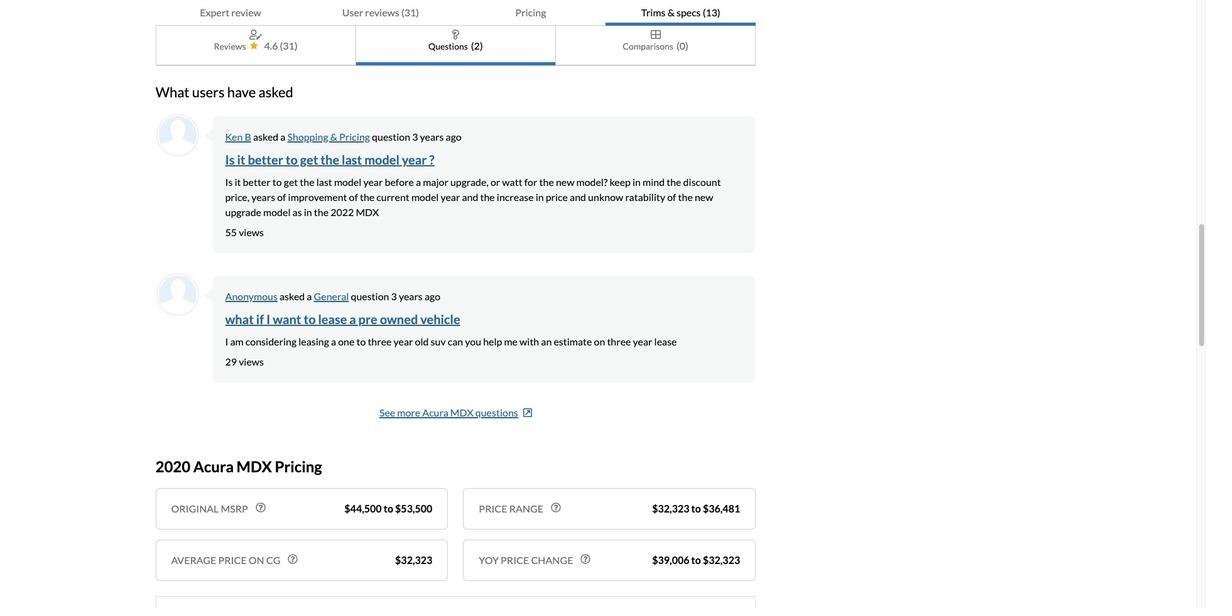 Task type: vqa. For each thing, say whether or not it's contained in the screenshot.
Change
yes



Task type: locate. For each thing, give the bounding box(es) containing it.
2 horizontal spatial of
[[667, 191, 676, 203]]

0 vertical spatial ago
[[446, 131, 462, 143]]

year
[[402, 152, 427, 167], [363, 176, 383, 188], [441, 191, 460, 203], [394, 336, 413, 347], [633, 336, 652, 347]]

1 is from the top
[[225, 152, 235, 167]]

1 vertical spatial lease
[[654, 336, 677, 347]]

4.6 (31)
[[264, 40, 298, 52]]

0 horizontal spatial &
[[330, 131, 337, 143]]

get inside is it better to get the last model year before a major upgrade, or watt for the  new  model? keep in mind the discount price, years of improvement of the current  model year and the increase in price and unknow ratability of the new upgrade  model as in the 2022 mdx
[[284, 176, 298, 188]]

in
[[633, 176, 641, 188], [536, 191, 544, 203], [304, 206, 312, 218]]

pricing tab
[[456, 0, 606, 26]]

asked up want
[[280, 290, 305, 302]]

29 views
[[225, 356, 264, 368]]

0 vertical spatial mdx
[[356, 206, 379, 218]]

0 vertical spatial lease
[[318, 312, 347, 327]]

model
[[365, 152, 400, 167], [334, 176, 362, 188], [411, 191, 439, 203], [263, 206, 291, 218]]

question up the before
[[372, 131, 410, 143]]

2 vertical spatial pricing
[[275, 457, 322, 475]]

discount
[[683, 176, 721, 188]]

pricing
[[515, 6, 546, 18], [339, 131, 370, 143], [275, 457, 322, 475]]

on left cg
[[249, 554, 264, 566]]

new
[[556, 176, 575, 188], [695, 191, 713, 203]]

0 vertical spatial views
[[239, 226, 264, 238]]

user reviews (31)
[[342, 6, 419, 18]]

range
[[509, 503, 543, 515]]

1 horizontal spatial pricing
[[339, 131, 370, 143]]

and down model?
[[570, 191, 586, 203]]

model down is it better to get the last model year ?
[[334, 176, 362, 188]]

2 horizontal spatial price
[[546, 191, 568, 203]]

$32,323 for $32,323
[[395, 554, 433, 566]]

1 vertical spatial views
[[239, 356, 264, 368]]

a left major
[[416, 176, 421, 188]]

questions
[[428, 41, 468, 51]]

2 vertical spatial mdx
[[237, 457, 272, 475]]

acura right more
[[422, 407, 448, 418]]

0 horizontal spatial get
[[284, 176, 298, 188]]

question circle image right cg
[[288, 554, 298, 564]]

is up price,
[[225, 176, 233, 188]]

1 horizontal spatial (31)
[[401, 6, 419, 18]]

year for old
[[394, 336, 413, 347]]

0 vertical spatial new
[[556, 176, 575, 188]]

1 vertical spatial (31)
[[280, 40, 298, 52]]

last
[[342, 152, 362, 167], [316, 176, 332, 188]]

3 up the before
[[412, 131, 418, 143]]

1 horizontal spatial question circle image
[[581, 554, 591, 564]]

what if i want to lease a pre owned vehicle
[[225, 312, 460, 327]]

1 horizontal spatial ago
[[446, 131, 462, 143]]

& up is it better to get the last model year ? link
[[330, 131, 337, 143]]

1 vertical spatial asked
[[253, 131, 278, 143]]

upgrade,
[[450, 176, 489, 188]]

in down for
[[536, 191, 544, 203]]

better up price,
[[243, 176, 271, 188]]

three
[[368, 336, 392, 347], [607, 336, 631, 347]]

tab list containing expert review
[[156, 0, 756, 26]]

1 vertical spatial on
[[249, 554, 264, 566]]

better down b
[[248, 152, 283, 167]]

price
[[479, 503, 507, 515]]

1 vertical spatial question
[[351, 290, 389, 302]]

0 horizontal spatial 3
[[391, 290, 397, 302]]

price range
[[479, 503, 543, 515]]

mdx up msrp
[[237, 457, 272, 475]]

three down pre
[[368, 336, 392, 347]]

what if i want to lease a pre owned vehicle link
[[225, 312, 460, 327]]

1 horizontal spatial question circle image
[[551, 503, 561, 513]]

a left shopping
[[280, 131, 286, 143]]

2 horizontal spatial mdx
[[450, 407, 474, 418]]

price inside is it better to get the last model year before a major upgrade, or watt for the  new  model? keep in mind the discount price, years of improvement of the current  model year and the increase in price and unknow ratability of the new upgrade  model as in the 2022 mdx
[[546, 191, 568, 203]]

0 vertical spatial in
[[633, 176, 641, 188]]

1 vertical spatial years
[[251, 191, 275, 203]]

shopping
[[287, 131, 328, 143]]

price right increase
[[546, 191, 568, 203]]

1 horizontal spatial price
[[501, 554, 529, 566]]

new down discount
[[695, 191, 713, 203]]

reviews
[[365, 6, 399, 18]]

0 horizontal spatial last
[[316, 176, 332, 188]]

2 vertical spatial in
[[304, 206, 312, 218]]

0 horizontal spatial (31)
[[280, 40, 298, 52]]

is it better to get the last model year ? link
[[225, 152, 435, 167]]

1 horizontal spatial 3
[[412, 131, 418, 143]]

1 vertical spatial is
[[225, 176, 233, 188]]

want
[[273, 312, 301, 327]]

0 vertical spatial i
[[266, 312, 270, 327]]

i right the 'if'
[[266, 312, 270, 327]]

1 horizontal spatial &
[[668, 6, 675, 18]]

yoy price change
[[479, 554, 573, 566]]

tab list
[[156, 0, 756, 26], [156, 16, 756, 66]]

1 three from the left
[[368, 336, 392, 347]]

$32,323 left $36,481 in the right bottom of the page
[[652, 503, 690, 515]]

the left current
[[360, 191, 375, 203]]

it down ken b link
[[237, 152, 245, 167]]

$32,323
[[652, 503, 690, 515], [395, 554, 433, 566], [703, 554, 740, 566]]

(31) right reviews
[[401, 6, 419, 18]]

29
[[225, 356, 237, 368]]

1 vertical spatial last
[[316, 176, 332, 188]]

1 horizontal spatial and
[[570, 191, 586, 203]]

1 horizontal spatial mdx
[[356, 206, 379, 218]]

55
[[225, 226, 237, 238]]

of right ratability
[[667, 191, 676, 203]]

of left improvement
[[277, 191, 286, 203]]

reviews count element
[[280, 38, 298, 53]]

2 and from the left
[[570, 191, 586, 203]]

1 horizontal spatial in
[[536, 191, 544, 203]]

$32,323 down $53,500
[[395, 554, 433, 566]]

years up owned
[[399, 290, 423, 302]]

0 vertical spatial on
[[594, 336, 605, 347]]

original msrp
[[171, 503, 248, 515]]

0 vertical spatial 3
[[412, 131, 418, 143]]

& left specs
[[668, 6, 675, 18]]

on right estimate
[[594, 336, 605, 347]]

1 vertical spatial i
[[225, 336, 228, 347]]

$39,006
[[652, 554, 690, 566]]

improvement
[[288, 191, 347, 203]]

0 vertical spatial is
[[225, 152, 235, 167]]

or
[[491, 176, 500, 188]]

asked right b
[[253, 131, 278, 143]]

question image
[[452, 30, 460, 40]]

a left one
[[331, 336, 336, 347]]

0 horizontal spatial new
[[556, 176, 575, 188]]

0 horizontal spatial mdx
[[237, 457, 272, 475]]

0 horizontal spatial price
[[218, 554, 247, 566]]

3 up owned
[[391, 290, 397, 302]]

question up pre
[[351, 290, 389, 302]]

0 horizontal spatial three
[[368, 336, 392, 347]]

anonymous
[[225, 290, 278, 302]]

1 views from the top
[[239, 226, 264, 238]]

considering
[[246, 336, 297, 347]]

ago up vehicle
[[425, 290, 440, 302]]

what
[[225, 312, 254, 327]]

ken
[[225, 131, 243, 143]]

0 vertical spatial &
[[668, 6, 675, 18]]

1 horizontal spatial three
[[607, 336, 631, 347]]

the down shopping & pricing link
[[321, 152, 339, 167]]

0 vertical spatial last
[[342, 152, 362, 167]]

0 horizontal spatial in
[[304, 206, 312, 218]]

and down the upgrade,
[[462, 191, 478, 203]]

views
[[239, 226, 264, 238], [239, 356, 264, 368]]

questions (2)
[[428, 40, 483, 52]]

0 horizontal spatial question circle image
[[288, 554, 298, 564]]

general link
[[314, 290, 349, 302]]

0 horizontal spatial acura
[[193, 457, 234, 475]]

is
[[225, 152, 235, 167], [225, 176, 233, 188]]

user reviews (31) tab
[[306, 0, 456, 26]]

the right for
[[539, 176, 554, 188]]

&
[[668, 6, 675, 18], [330, 131, 337, 143]]

last up improvement
[[316, 176, 332, 188]]

asked right have
[[259, 83, 293, 100]]

1 horizontal spatial of
[[349, 191, 358, 203]]

0 vertical spatial (31)
[[401, 6, 419, 18]]

a
[[280, 131, 286, 143], [416, 176, 421, 188], [307, 290, 312, 302], [350, 312, 356, 327], [331, 336, 336, 347]]

1 horizontal spatial i
[[266, 312, 270, 327]]

pre
[[359, 312, 377, 327]]

get up improvement
[[284, 176, 298, 188]]

question circle image
[[256, 503, 266, 513], [551, 503, 561, 513]]

last inside is it better to get the last model year before a major upgrade, or watt for the  new  model? keep in mind the discount price, years of improvement of the current  model year and the increase in price and unknow ratability of the new upgrade  model as in the 2022 mdx
[[316, 176, 332, 188]]

0 horizontal spatial pricing
[[275, 457, 322, 475]]

1 question circle image from the left
[[256, 503, 266, 513]]

views right 55
[[239, 226, 264, 238]]

0 vertical spatial acura
[[422, 407, 448, 418]]

model down major
[[411, 191, 439, 203]]

it inside is it better to get the last model year before a major upgrade, or watt for the  new  model? keep in mind the discount price, years of improvement of the current  model year and the increase in price and unknow ratability of the new upgrade  model as in the 2022 mdx
[[235, 176, 241, 188]]

2 is from the top
[[225, 176, 233, 188]]

2 views from the top
[[239, 356, 264, 368]]

1 tab list from the top
[[156, 0, 756, 26]]

it
[[237, 152, 245, 167], [235, 176, 241, 188]]

it up price,
[[235, 176, 241, 188]]

anonymous link
[[225, 290, 278, 302]]

trims
[[641, 6, 666, 18]]

2 horizontal spatial pricing
[[515, 6, 546, 18]]

last for ?
[[342, 152, 362, 167]]

more
[[397, 407, 420, 418]]

question circle image right the change
[[581, 554, 591, 564]]

the down or at the left top
[[480, 191, 495, 203]]

(0)
[[677, 40, 689, 52]]

and
[[462, 191, 478, 203], [570, 191, 586, 203]]

1 vertical spatial better
[[243, 176, 271, 188]]

ken b asked a shopping & pricing question 3 years ago
[[225, 131, 462, 143]]

1 vertical spatial mdx
[[450, 407, 474, 418]]

three right estimate
[[607, 336, 631, 347]]

mdx right '2022'
[[356, 206, 379, 218]]

1 vertical spatial &
[[330, 131, 337, 143]]

0 horizontal spatial of
[[277, 191, 286, 203]]

better
[[248, 152, 283, 167], [243, 176, 271, 188]]

of up '2022'
[[349, 191, 358, 203]]

2 tab list from the top
[[156, 16, 756, 66]]

comparisons count element
[[677, 38, 689, 53]]

1 horizontal spatial get
[[300, 152, 318, 167]]

you
[[465, 336, 481, 347]]

is inside is it better to get the last model year before a major upgrade, or watt for the  new  model? keep in mind the discount price, years of improvement of the current  model year and the increase in price and unknow ratability of the new upgrade  model as in the 2022 mdx
[[225, 176, 233, 188]]

0 vertical spatial better
[[248, 152, 283, 167]]

i left am
[[225, 336, 228, 347]]

(31) right 4.6
[[280, 40, 298, 52]]

views for if
[[239, 356, 264, 368]]

ago
[[446, 131, 462, 143], [425, 290, 440, 302]]

question circle image right range
[[551, 503, 561, 513]]

years up ?
[[420, 131, 444, 143]]

0 horizontal spatial $32,323
[[395, 554, 433, 566]]

mdx left questions
[[450, 407, 474, 418]]

with
[[520, 336, 539, 347]]

model?
[[576, 176, 608, 188]]

price right yoy
[[501, 554, 529, 566]]

0 horizontal spatial ago
[[425, 290, 440, 302]]

get for is it better to get the last model year ?
[[300, 152, 318, 167]]

2 question circle image from the left
[[551, 503, 561, 513]]

msrp
[[221, 503, 248, 515]]

2 question circle image from the left
[[581, 554, 591, 564]]

1 horizontal spatial $32,323
[[652, 503, 690, 515]]

trims & specs (13)
[[641, 6, 721, 18]]

in right as
[[304, 206, 312, 218]]

1 horizontal spatial new
[[695, 191, 713, 203]]

lease
[[318, 312, 347, 327], [654, 336, 677, 347]]

expert review
[[200, 6, 261, 18]]

current
[[377, 191, 410, 203]]

is down ken
[[225, 152, 235, 167]]

0 horizontal spatial and
[[462, 191, 478, 203]]

last down ken b asked a shopping & pricing question 3 years ago
[[342, 152, 362, 167]]

price right average
[[218, 554, 247, 566]]

vehicle
[[420, 312, 460, 327]]

can
[[448, 336, 463, 347]]

views right 29
[[239, 356, 264, 368]]

to
[[286, 152, 298, 167], [273, 176, 282, 188], [304, 312, 316, 327], [357, 336, 366, 347], [384, 503, 393, 515], [691, 503, 701, 515], [691, 554, 701, 566]]

3 of from the left
[[667, 191, 676, 203]]

1 vertical spatial it
[[235, 176, 241, 188]]

0 horizontal spatial lease
[[318, 312, 347, 327]]

better inside is it better to get the last model year before a major upgrade, or watt for the  new  model? keep in mind the discount price, years of improvement of the current  model year and the increase in price and unknow ratability of the new upgrade  model as in the 2022 mdx
[[243, 176, 271, 188]]

ago up the upgrade,
[[446, 131, 462, 143]]

0 horizontal spatial question circle image
[[256, 503, 266, 513]]

1 question circle image from the left
[[288, 554, 298, 564]]

new left model?
[[556, 176, 575, 188]]

question circle image right msrp
[[256, 503, 266, 513]]

years up upgrade
[[251, 191, 275, 203]]

in right keep
[[633, 176, 641, 188]]

0 vertical spatial get
[[300, 152, 318, 167]]

0 vertical spatial it
[[237, 152, 245, 167]]

1 horizontal spatial last
[[342, 152, 362, 167]]

acura
[[422, 407, 448, 418], [193, 457, 234, 475]]

0 vertical spatial pricing
[[515, 6, 546, 18]]

1 vertical spatial get
[[284, 176, 298, 188]]

a left pre
[[350, 312, 356, 327]]

acura right 2020
[[193, 457, 234, 475]]

is for is it better to get the last model year before a major upgrade, or watt for the  new  model? keep in mind the discount price, years of improvement of the current  model year and the increase in price and unknow ratability of the new upgrade  model as in the 2022 mdx
[[225, 176, 233, 188]]

get down shopping
[[300, 152, 318, 167]]

$32,323 right $39,006
[[703, 554, 740, 566]]

question circle image
[[288, 554, 298, 564], [581, 554, 591, 564]]



Task type: describe. For each thing, give the bounding box(es) containing it.
questions count element
[[471, 38, 483, 53]]

price for yoy price change
[[501, 554, 529, 566]]

it for is it better to get the last model year before a major upgrade, or watt for the  new  model? keep in mind the discount price, years of improvement of the current  model year and the increase in price and unknow ratability of the new upgrade  model as in the 2022 mdx
[[235, 176, 241, 188]]

unknow
[[588, 191, 623, 203]]

trims & specs (13) tab
[[606, 0, 756, 26]]

yoy
[[479, 554, 499, 566]]

am
[[230, 336, 244, 347]]

average
[[171, 554, 216, 566]]

upgrade
[[225, 206, 261, 218]]

year for ?
[[402, 152, 427, 167]]

have
[[227, 83, 256, 100]]

1 vertical spatial new
[[695, 191, 713, 203]]

2020 acura mdx pricing
[[156, 457, 322, 475]]

ken b link
[[225, 131, 251, 143]]

what users have asked
[[156, 83, 293, 100]]

2 three from the left
[[607, 336, 631, 347]]

0 horizontal spatial i
[[225, 336, 228, 347]]

tab list containing 4.6
[[156, 16, 756, 66]]

user
[[342, 6, 363, 18]]

55 views
[[225, 226, 264, 238]]

to inside is it better to get the last model year before a major upgrade, or watt for the  new  model? keep in mind the discount price, years of improvement of the current  model year and the increase in price and unknow ratability of the new upgrade  model as in the 2022 mdx
[[273, 176, 282, 188]]

year for before
[[363, 176, 383, 188]]

the up improvement
[[300, 176, 315, 188]]

user edit image
[[250, 30, 262, 40]]

mdx inside 'see more acura mdx questions' link
[[450, 407, 474, 418]]

$36,481
[[703, 503, 740, 515]]

keep
[[610, 176, 631, 188]]

increase
[[497, 191, 534, 203]]

a left general link at the top
[[307, 290, 312, 302]]

1 horizontal spatial lease
[[654, 336, 677, 347]]

expert review tab
[[156, 0, 306, 26]]

1 and from the left
[[462, 191, 478, 203]]

a inside is it better to get the last model year before a major upgrade, or watt for the  new  model? keep in mind the discount price, years of improvement of the current  model year and the increase in price and unknow ratability of the new upgrade  model as in the 2022 mdx
[[416, 176, 421, 188]]

comparisons
[[623, 41, 674, 51]]

views for it
[[239, 226, 264, 238]]

(13)
[[703, 6, 721, 18]]

price for average price on cg
[[218, 554, 247, 566]]

see more acura mdx questions link
[[379, 405, 532, 420]]

2 vertical spatial years
[[399, 290, 423, 302]]

1 vertical spatial ago
[[425, 290, 440, 302]]

review
[[231, 6, 261, 18]]

is it better to get the last model year ?
[[225, 152, 435, 167]]

questions
[[475, 407, 518, 418]]

expert
[[200, 6, 229, 18]]

the down discount
[[678, 191, 693, 203]]

$44,500 to $53,500
[[345, 503, 433, 515]]

mind
[[643, 176, 665, 188]]

ratability
[[625, 191, 665, 203]]

old
[[415, 336, 429, 347]]

question circle image for price range
[[551, 503, 561, 513]]

anonymous asked a general question 3 years ago
[[225, 290, 440, 302]]

2022
[[331, 206, 354, 218]]

owned
[[380, 312, 418, 327]]

0 vertical spatial question
[[372, 131, 410, 143]]

reviews
[[214, 41, 246, 51]]

$32,323 to $36,481
[[652, 503, 740, 515]]

$32,323 for $32,323 to $36,481
[[652, 503, 690, 515]]

model up the before
[[365, 152, 400, 167]]

users
[[192, 83, 225, 100]]

2 horizontal spatial in
[[633, 176, 641, 188]]

as
[[293, 206, 302, 218]]

1 horizontal spatial on
[[594, 336, 605, 347]]

see more acura mdx questions
[[379, 407, 518, 418]]

average price on cg
[[171, 554, 281, 566]]

$53,500
[[395, 503, 433, 515]]

is for is it better to get the last model year ?
[[225, 152, 235, 167]]

original
[[171, 503, 219, 515]]

question circle image for original msrp
[[256, 503, 266, 513]]

an
[[541, 336, 552, 347]]

(31) inside user reviews (31) tab
[[401, 6, 419, 18]]

question circle image for yoy price change
[[581, 554, 591, 564]]

me
[[504, 336, 518, 347]]

?
[[429, 152, 435, 167]]

major
[[423, 176, 449, 188]]

4.6
[[264, 40, 278, 52]]

leasing
[[299, 336, 329, 347]]

& inside tab
[[668, 6, 675, 18]]

is it better to get the last model year before a major upgrade, or watt for the  new  model? keep in mind the discount price, years of improvement of the current  model year and the increase in price and unknow ratability of the new upgrade  model as in the 2022 mdx
[[225, 176, 721, 218]]

b
[[245, 131, 251, 143]]

question circle image for average price on cg
[[288, 554, 298, 564]]

price,
[[225, 191, 250, 203]]

model left as
[[263, 206, 291, 218]]

before
[[385, 176, 414, 188]]

(2)
[[471, 40, 483, 52]]

0 vertical spatial asked
[[259, 83, 293, 100]]

$44,500
[[345, 503, 382, 515]]

cg
[[266, 554, 281, 566]]

2 horizontal spatial $32,323
[[703, 554, 740, 566]]

$39,006 to $32,323
[[652, 554, 740, 566]]

1 vertical spatial pricing
[[339, 131, 370, 143]]

better for is it better to get the last model year before a major upgrade, or watt for the  new  model? keep in mind the discount price, years of improvement of the current  model year and the increase in price and unknow ratability of the new upgrade  model as in the 2022 mdx
[[243, 176, 271, 188]]

1 horizontal spatial acura
[[422, 407, 448, 418]]

the down improvement
[[314, 206, 329, 218]]

1 vertical spatial in
[[536, 191, 544, 203]]

1 vertical spatial acura
[[193, 457, 234, 475]]

get for is it better to get the last model year before a major upgrade, or watt for the  new  model? keep in mind the discount price, years of improvement of the current  model year and the increase in price and unknow ratability of the new upgrade  model as in the 2022 mdx
[[284, 176, 298, 188]]

estimate
[[554, 336, 592, 347]]

2 vertical spatial asked
[[280, 290, 305, 302]]

2 of from the left
[[349, 191, 358, 203]]

last for before
[[316, 176, 332, 188]]

shopping & pricing link
[[287, 131, 370, 143]]

0 horizontal spatial on
[[249, 554, 264, 566]]

change
[[531, 554, 573, 566]]

watt
[[502, 176, 523, 188]]

years inside is it better to get the last model year before a major upgrade, or watt for the  new  model? keep in mind the discount price, years of improvement of the current  model year and the increase in price and unknow ratability of the new upgrade  model as in the 2022 mdx
[[251, 191, 275, 203]]

1 of from the left
[[277, 191, 286, 203]]

help
[[483, 336, 502, 347]]

external link square image
[[523, 408, 532, 418]]

pricing inside tab
[[515, 6, 546, 18]]

the right mind
[[667, 176, 681, 188]]

mdx inside is it better to get the last model year before a major upgrade, or watt for the  new  model? keep in mind the discount price, years of improvement of the current  model year and the increase in price and unknow ratability of the new upgrade  model as in the 2022 mdx
[[356, 206, 379, 218]]

it for is it better to get the last model year ?
[[237, 152, 245, 167]]

i am considering leasing a one to three year old suv can you help me with an  estimate on three year lease
[[225, 336, 677, 347]]

th large image
[[651, 30, 661, 40]]

comparisons (0)
[[623, 40, 689, 52]]

one
[[338, 336, 355, 347]]

0 vertical spatial years
[[420, 131, 444, 143]]

2020
[[156, 457, 190, 475]]

if
[[256, 312, 264, 327]]

better for is it better to get the last model year ?
[[248, 152, 283, 167]]

suv
[[431, 336, 446, 347]]

1 vertical spatial 3
[[391, 290, 397, 302]]

see
[[379, 407, 395, 418]]

general
[[314, 290, 349, 302]]

for
[[524, 176, 537, 188]]



